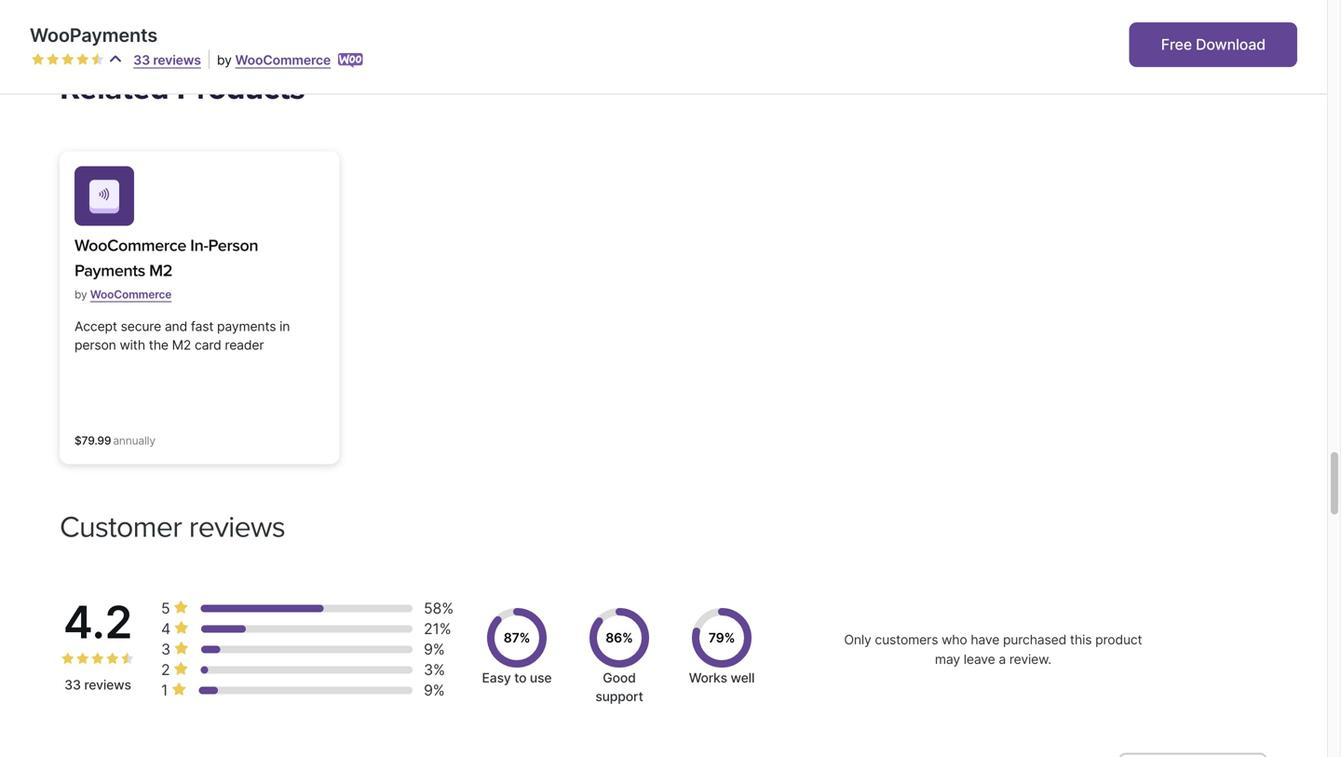 Task type: vqa. For each thing, say whether or not it's contained in the screenshot.


Task type: describe. For each thing, give the bounding box(es) containing it.
rate product 5 stars image
[[91, 53, 104, 66]]

2 vertical spatial woocommerce
[[90, 288, 172, 301]]

leave
[[964, 652, 996, 667]]

rate product 5 stars image
[[121, 653, 134, 666]]

33 reviews link
[[133, 52, 201, 68]]

4.2
[[63, 595, 132, 649]]

0 vertical spatial woocommerce
[[235, 52, 331, 68]]

works
[[689, 670, 728, 686]]

1 horizontal spatial woocommerce link
[[235, 52, 331, 68]]

may
[[935, 652, 961, 667]]

well
[[731, 670, 755, 686]]

payments
[[217, 318, 276, 334]]

1
[[161, 681, 168, 700]]

21%
[[424, 620, 451, 638]]

use
[[530, 670, 552, 686]]

download
[[1196, 35, 1266, 54]]

1 star, 9% of reviews element
[[161, 680, 190, 701]]

good
[[603, 670, 636, 686]]

rate product 1 star image for rate product 2 stars image
[[32, 53, 45, 66]]

woocommerce in-person payments m2 link
[[75, 233, 324, 284]]

woopayments
[[30, 24, 158, 47]]

easy
[[482, 670, 511, 686]]

payments
[[75, 261, 145, 281]]

rate product 2 stars image
[[47, 53, 60, 66]]

only
[[845, 632, 872, 648]]

customer reviews
[[60, 509, 285, 545]]

woocommerce in-person payments m2 by woocommerce
[[75, 236, 258, 301]]

products
[[177, 68, 305, 108]]

1 vertical spatial reviews
[[189, 509, 285, 545]]

review.
[[1010, 652, 1052, 667]]

0 vertical spatial by
[[217, 52, 232, 68]]

58%
[[424, 599, 454, 618]]

annually
[[113, 434, 155, 448]]

reader
[[225, 337, 264, 353]]

easy to use
[[482, 670, 552, 686]]

customers
[[875, 632, 939, 648]]

1 horizontal spatial 33 reviews
[[133, 52, 201, 68]]

3%
[[424, 661, 445, 679]]

product
[[1096, 632, 1143, 648]]

0 horizontal spatial 33 reviews
[[64, 677, 131, 693]]

free download link
[[1130, 22, 1298, 67]]

rate product 4 stars image
[[76, 53, 89, 66]]

1 horizontal spatial 33
[[133, 52, 150, 68]]

by woocommerce
[[217, 52, 331, 68]]

1 vertical spatial woocommerce link
[[90, 280, 172, 309]]

rate product 2 stars image
[[76, 653, 89, 666]]

5 stars, 58% of reviews element
[[161, 598, 192, 619]]

accept secure and fast payments in person with the m2 card reader
[[75, 318, 290, 353]]

have
[[971, 632, 1000, 648]]

4
[[161, 620, 171, 638]]

who
[[942, 632, 968, 648]]

rate product 4 stars image
[[106, 653, 119, 666]]

good support
[[596, 670, 644, 705]]

with
[[120, 337, 145, 353]]



Task type: locate. For each thing, give the bounding box(es) containing it.
1 vertical spatial 33 reviews
[[64, 677, 131, 693]]

developed by woocommerce image
[[338, 53, 364, 68]]

the
[[149, 337, 169, 353]]

3
[[161, 640, 171, 659]]

woocommerce up products at the left
[[235, 52, 331, 68]]

0 vertical spatial woocommerce link
[[235, 52, 331, 68]]

1 vertical spatial 33
[[64, 677, 81, 693]]

works well
[[689, 670, 755, 686]]

2 vertical spatial reviews
[[84, 677, 131, 693]]

reviews
[[153, 52, 201, 68], [189, 509, 285, 545], [84, 677, 131, 693]]

rate product 1 star image for rate product 2 stars icon on the left
[[61, 653, 75, 666]]

0 horizontal spatial rate product 3 stars image
[[61, 53, 75, 66]]

accept
[[75, 318, 117, 334]]

$79.99 annually
[[75, 434, 155, 448]]

1 horizontal spatial rate product 1 star image
[[61, 653, 75, 666]]

0 vertical spatial 33
[[133, 52, 150, 68]]

2
[[161, 661, 170, 679]]

by up accept
[[75, 288, 87, 301]]

2 9% from the top
[[424, 681, 445, 700]]

person
[[75, 337, 116, 353]]

2 stars, 3% of reviews element
[[161, 660, 192, 680]]

m2 inside accept secure and fast payments in person with the m2 card reader
[[172, 337, 191, 353]]

in
[[280, 318, 290, 334]]

0 horizontal spatial rate product 1 star image
[[32, 53, 45, 66]]

customer
[[60, 509, 182, 545]]

free
[[1162, 35, 1193, 54]]

to
[[514, 670, 527, 686]]

related products
[[60, 68, 305, 108]]

1 vertical spatial m2
[[172, 337, 191, 353]]

1 vertical spatial woocommerce
[[75, 236, 186, 256]]

and
[[165, 318, 187, 334]]

by up products at the left
[[217, 52, 232, 68]]

3 stars, 9% of reviews element
[[161, 639, 193, 660]]

rate product 3 stars image right rate product 2 stars image
[[61, 53, 75, 66]]

by
[[217, 52, 232, 68], [75, 288, 87, 301]]

0 vertical spatial rate product 3 stars image
[[61, 53, 75, 66]]

0 vertical spatial rate product 1 star image
[[32, 53, 45, 66]]

9% for 1
[[424, 681, 445, 700]]

0 horizontal spatial by
[[75, 288, 87, 301]]

33 reviews
[[133, 52, 201, 68], [64, 677, 131, 693]]

9% up 3%
[[424, 640, 445, 659]]

33 up related
[[133, 52, 150, 68]]

9%
[[424, 640, 445, 659], [424, 681, 445, 700]]

rate product 3 stars image for rate product 2 stars image
[[61, 53, 75, 66]]

woocommerce down payments
[[90, 288, 172, 301]]

support
[[596, 689, 644, 705]]

0 horizontal spatial woocommerce link
[[90, 280, 172, 309]]

fast
[[191, 318, 214, 334]]

card
[[195, 337, 221, 353]]

this
[[1070, 632, 1092, 648]]

$79.99
[[75, 434, 111, 448]]

woocommerce
[[235, 52, 331, 68], [75, 236, 186, 256], [90, 288, 172, 301]]

m2 inside woocommerce in-person payments m2 by woocommerce
[[149, 261, 173, 281]]

0 vertical spatial m2
[[149, 261, 173, 281]]

rate product 1 star image
[[32, 53, 45, 66], [61, 653, 75, 666]]

rate product 3 stars image right rate product 2 stars icon on the left
[[91, 653, 104, 666]]

woocommerce link up "secure"
[[90, 280, 172, 309]]

rate product 3 stars image for rate product 2 stars icon on the left
[[91, 653, 104, 666]]

rate product 1 star image left rate product 2 stars icon on the left
[[61, 653, 75, 666]]

1 vertical spatial rate product 3 stars image
[[91, 653, 104, 666]]

m2 right payments
[[149, 261, 173, 281]]

a
[[999, 652, 1006, 667]]

person
[[208, 236, 258, 256]]

33 reviews up related products on the left top of page
[[133, 52, 201, 68]]

1 vertical spatial by
[[75, 288, 87, 301]]

1 horizontal spatial rate product 3 stars image
[[91, 653, 104, 666]]

in-
[[190, 236, 208, 256]]

5
[[161, 599, 170, 618]]

rate product 1 star image left rate product 2 stars image
[[32, 53, 45, 66]]

33 down rate product 2 stars icon on the left
[[64, 677, 81, 693]]

1 vertical spatial 9%
[[424, 681, 445, 700]]

woocommerce up payments
[[75, 236, 186, 256]]

0 vertical spatial 9%
[[424, 640, 445, 659]]

4 stars, 21% of reviews element
[[161, 619, 193, 639]]

m2 down and
[[172, 337, 191, 353]]

woocommerce link up products at the left
[[235, 52, 331, 68]]

purchased
[[1003, 632, 1067, 648]]

1 9% from the top
[[424, 640, 445, 659]]

only customers who have purchased this product may leave a review.
[[845, 632, 1143, 667]]

9% for 3
[[424, 640, 445, 659]]

1 horizontal spatial by
[[217, 52, 232, 68]]

0 vertical spatial 33 reviews
[[133, 52, 201, 68]]

rate product 3 stars image
[[61, 53, 75, 66], [91, 653, 104, 666]]

1 vertical spatial rate product 1 star image
[[61, 653, 75, 666]]

by inside woocommerce in-person payments m2 by woocommerce
[[75, 288, 87, 301]]

woocommerce link
[[235, 52, 331, 68], [90, 280, 172, 309]]

free download
[[1162, 35, 1266, 54]]

0 vertical spatial reviews
[[153, 52, 201, 68]]

0 horizontal spatial 33
[[64, 677, 81, 693]]

9% down 3%
[[424, 681, 445, 700]]

m2
[[149, 261, 173, 281], [172, 337, 191, 353]]

33
[[133, 52, 150, 68], [64, 677, 81, 693]]

33 reviews down rate product 2 stars icon on the left
[[64, 677, 131, 693]]

related
[[60, 68, 169, 108]]

secure
[[121, 318, 161, 334]]



